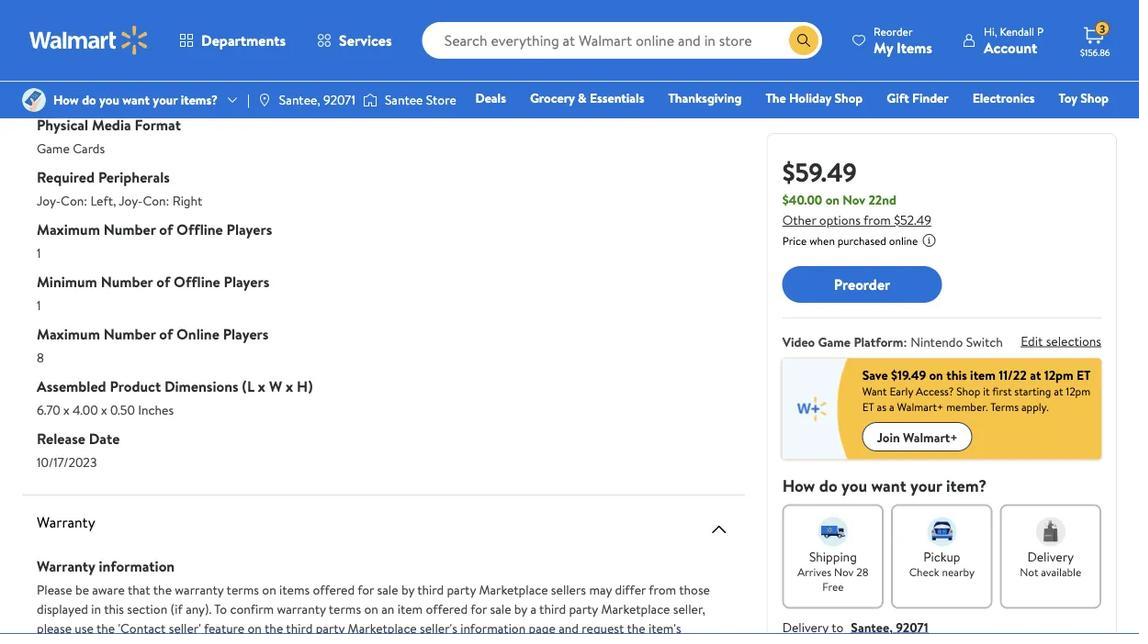 Task type: locate. For each thing, give the bounding box(es) containing it.
join walmart+ link
[[862, 423, 973, 452]]

1 vertical spatial sale
[[490, 601, 511, 619]]

walmart+ down toy shop link in the right top of the page
[[1054, 115, 1109, 133]]

game left the platform
[[818, 333, 851, 351]]

departments button
[[164, 18, 301, 62]]

1 vertical spatial warranty
[[37, 556, 95, 577]]

the right request
[[627, 620, 646, 635]]

online
[[889, 233, 918, 249]]

holiday
[[789, 89, 832, 107]]

santee store
[[385, 91, 456, 109]]

intent image for delivery image
[[1036, 518, 1066, 547]]

this up member.
[[946, 366, 967, 384]]

1 vertical spatial maximum
[[37, 324, 100, 344]]

0 horizontal spatial your
[[153, 91, 178, 109]]

maximum up 8
[[37, 324, 100, 344]]

nov up other options from $52.49 'button'
[[843, 191, 865, 209]]

1 vertical spatial walmart+
[[897, 400, 944, 415]]

1 joy- from the left
[[37, 192, 61, 210]]

x right w
[[286, 376, 293, 396]]

information left 'page'
[[460, 620, 526, 635]]

on right $19.49
[[929, 366, 943, 384]]

a up 'page'
[[530, 601, 537, 619]]

of
[[159, 219, 173, 239], [156, 271, 170, 292], [159, 324, 173, 344]]

third up 'page'
[[539, 601, 566, 619]]

how for how do you want your item?
[[782, 475, 815, 497]]

warranty image
[[708, 519, 730, 541]]

third
[[417, 582, 444, 599], [539, 601, 566, 619], [286, 620, 313, 635]]

shop right toy
[[1081, 89, 1109, 107]]

1 down minimum
[[37, 297, 41, 315]]

(l
[[242, 376, 255, 396]]

at right starting
[[1054, 384, 1063, 400]]

may
[[589, 582, 612, 599]]

0 horizontal spatial warranty
[[175, 582, 224, 599]]

0 vertical spatial want
[[122, 91, 150, 109]]

0 vertical spatial video
[[37, 10, 74, 30]]

2 physical from the top
[[37, 114, 88, 135]]

how down rating
[[53, 91, 79, 109]]

2 joy- from the left
[[119, 192, 143, 210]]

0 vertical spatial this
[[946, 366, 967, 384]]

1 vertical spatial this
[[104, 601, 124, 619]]

marketplace up 'page'
[[479, 582, 548, 599]]

game for platform
[[818, 333, 851, 351]]

third up seller's
[[417, 582, 444, 599]]

2 horizontal spatial shop
[[1081, 89, 1109, 107]]

0 vertical spatial terms
[[227, 582, 259, 599]]

marketplace down differ
[[601, 601, 670, 619]]

physical down comic
[[37, 114, 88, 135]]

1 vertical spatial you
[[842, 475, 867, 497]]

save
[[862, 366, 888, 384]]

0 horizontal spatial do
[[82, 91, 96, 109]]

con:
[[61, 192, 87, 210], [143, 192, 169, 210]]

home link
[[765, 114, 815, 134]]

1 horizontal spatial marketplace
[[479, 582, 548, 599]]

0 vertical spatial walmart+
[[1054, 115, 1109, 133]]

1 vertical spatial do
[[819, 475, 838, 497]]

fashion link
[[823, 114, 882, 134]]

con: left right
[[143, 192, 169, 210]]

0 horizontal spatial for
[[358, 582, 374, 599]]

1 vertical spatial information
[[460, 620, 526, 635]]

number
[[104, 219, 156, 239], [101, 271, 153, 292], [104, 324, 156, 344]]

and
[[559, 620, 579, 635]]

2 warranty from the top
[[37, 556, 95, 577]]

services button
[[301, 18, 408, 62]]

1
[[37, 244, 41, 262], [37, 297, 41, 315]]

et down selections
[[1077, 366, 1091, 384]]

1 vertical spatial for
[[471, 601, 487, 619]]

offered right the items
[[313, 582, 355, 599]]

x
[[258, 376, 266, 396], [286, 376, 293, 396], [63, 401, 70, 419], [101, 401, 107, 419]]

0 horizontal spatial want
[[122, 91, 150, 109]]

reorder my items
[[874, 23, 932, 57]]

on
[[826, 191, 840, 209], [929, 366, 943, 384], [262, 582, 276, 599], [364, 601, 378, 619], [248, 620, 262, 635]]

walmart+ right "join"
[[903, 428, 958, 446]]

2 vertical spatial number
[[104, 324, 156, 344]]

et left as
[[862, 400, 874, 415]]

1 vertical spatial 1
[[37, 297, 41, 315]]

gift finder
[[887, 89, 949, 107]]

information up that
[[99, 556, 175, 577]]

physical
[[37, 35, 81, 53], [37, 114, 88, 135]]

1 horizontal spatial sale
[[490, 601, 511, 619]]

p
[[1037, 23, 1044, 39]]

the
[[153, 582, 172, 599], [96, 620, 115, 635], [265, 620, 283, 635], [627, 620, 646, 635]]

a right as
[[889, 400, 895, 415]]

1 vertical spatial how
[[782, 475, 815, 497]]

0 horizontal spatial this
[[104, 601, 124, 619]]

0 horizontal spatial item
[[398, 601, 423, 619]]

you
[[99, 91, 119, 109], [842, 475, 867, 497]]

offline
[[176, 219, 223, 239], [174, 271, 220, 292]]

for right an
[[471, 601, 487, 619]]

do down reason
[[82, 91, 96, 109]]

offline down right
[[176, 219, 223, 239]]

1 up minimum
[[37, 244, 41, 262]]

1 horizontal spatial from
[[864, 211, 891, 229]]

from right differ
[[649, 582, 676, 599]]

joy-
[[37, 192, 61, 210], [119, 192, 143, 210]]

1 vertical spatial by
[[514, 601, 527, 619]]

1 horizontal spatial how
[[782, 475, 815, 497]]

 image for santee store
[[363, 91, 378, 109]]

maximum down left, at the top
[[37, 219, 100, 239]]

1 horizontal spatial a
[[889, 400, 895, 415]]

warranty up please on the bottom left of page
[[37, 556, 95, 577]]

game up required
[[37, 140, 70, 158]]

1 maximum from the top
[[37, 219, 100, 239]]

$156.86
[[1080, 46, 1110, 58]]

warranty inside the warranty information please be aware that the warranty terms on items offered for sale by third party marketplace sellers may differ from those displayed in this section (if any). to confirm warranty terms on an item offered for sale by a third party marketplace seller, please use the 'contact seller' feature on the third party marketplace seller's information page and request the item
[[37, 556, 95, 577]]

switch
[[966, 333, 1003, 351]]

1 horizontal spatial item
[[970, 366, 996, 384]]

2 horizontal spatial party
[[569, 601, 598, 619]]

1 horizontal spatial this
[[946, 366, 967, 384]]

1 horizontal spatial game
[[78, 10, 115, 30]]

1 con: from the left
[[61, 192, 87, 210]]

1 vertical spatial your
[[910, 475, 942, 497]]

0 vertical spatial warranty
[[37, 512, 95, 532]]

&
[[578, 89, 587, 107]]

marketplace down an
[[348, 620, 417, 635]]

1 vertical spatial physical
[[37, 114, 88, 135]]

video inside "video game format physical rating reason comic mischief physical media format game cards required peripherals joy-con: left, joy-con: right maximum number of offline players 1 minimum number of offline players 1 maximum number of online players 8 assembled product dimensions (l x w x h) 6.70 x 4.00 x 0.50 inches release date 10/17/2023"
[[37, 10, 74, 30]]

mischief
[[76, 87, 123, 105]]

the
[[766, 89, 786, 107]]

warranty
[[175, 582, 224, 599], [277, 601, 326, 619]]

0 vertical spatial you
[[99, 91, 119, 109]]

0 vertical spatial maximum
[[37, 219, 100, 239]]

this right the in
[[104, 601, 124, 619]]

home
[[773, 115, 807, 133]]

0 vertical spatial marketplace
[[479, 582, 548, 599]]

h)
[[297, 376, 313, 396]]

offered up seller's
[[426, 601, 468, 619]]

you up media
[[99, 91, 119, 109]]

Search search field
[[422, 22, 822, 59]]

you for how do you want your item?
[[842, 475, 867, 497]]

terms left an
[[329, 601, 361, 619]]

at right 11/22
[[1030, 366, 1041, 384]]

cards
[[73, 140, 105, 158]]

joy- down required
[[37, 192, 61, 210]]

third down the items
[[286, 620, 313, 635]]

terms up "confirm"
[[227, 582, 259, 599]]

this inside save $19.49 on this item 11/22 at 12pm et want early access? shop it first starting at 12pm et as a walmart+ member. terms apply.
[[946, 366, 967, 384]]

 image for santee, 92071
[[257, 93, 272, 107]]

item inside the warranty information please be aware that the warranty terms on items offered for sale by third party marketplace sellers may differ from those displayed in this section (if any). to confirm warranty terms on an item offered for sale by a third party marketplace seller, please use the 'contact seller' feature on the third party marketplace seller's information page and request the item
[[398, 601, 423, 619]]

warranty for warranty information please be aware that the warranty terms on items offered for sale by third party marketplace sellers may differ from those displayed in this section (if any). to confirm warranty terms on an item offered for sale by a third party marketplace seller, please use the 'contact seller' feature on the third party marketplace seller's information page and request the item
[[37, 556, 95, 577]]

1 vertical spatial from
[[649, 582, 676, 599]]

et
[[1077, 366, 1091, 384], [862, 400, 874, 415]]

preorder button
[[782, 266, 942, 303]]

warranty for warranty
[[37, 512, 95, 532]]

$59.49
[[782, 154, 857, 190]]

shop left it
[[957, 384, 981, 400]]

warranty down 10/17/2023 at the bottom left of the page
[[37, 512, 95, 532]]

nov left '28' on the bottom right of page
[[834, 565, 854, 581]]

this inside the warranty information please be aware that the warranty terms on items offered for sale by third party marketplace sellers may differ from those displayed in this section (if any). to confirm warranty terms on an item offered for sale by a third party marketplace seller, please use the 'contact seller' feature on the third party marketplace seller's information page and request the item
[[104, 601, 124, 619]]

1 horizontal spatial offered
[[426, 601, 468, 619]]

game
[[78, 10, 115, 30], [37, 140, 70, 158], [818, 333, 851, 351]]

0 horizontal spatial offered
[[313, 582, 355, 599]]

walmart+ up join walmart+ link
[[897, 400, 944, 415]]

shipping
[[809, 548, 857, 566]]

item right an
[[398, 601, 423, 619]]

0 vertical spatial sale
[[377, 582, 398, 599]]

thanksgiving link
[[660, 88, 750, 108]]

for right the items
[[358, 582, 374, 599]]

on inside $59.49 $40.00 on nov 22nd other options from $52.49
[[826, 191, 840, 209]]

gift
[[887, 89, 909, 107]]

 image right 92071
[[363, 91, 378, 109]]

want
[[122, 91, 150, 109], [871, 475, 906, 497]]

intent image for shipping image
[[818, 518, 848, 547]]

0 horizontal spatial from
[[649, 582, 676, 599]]

offline up online
[[174, 271, 220, 292]]

physical up rating
[[37, 35, 81, 53]]

number down left, at the top
[[104, 219, 156, 239]]

0 horizontal spatial a
[[530, 601, 537, 619]]

0 vertical spatial 1
[[37, 244, 41, 262]]

2 vertical spatial game
[[818, 333, 851, 351]]

3
[[1100, 21, 1106, 36]]

how down walmart plus image
[[782, 475, 815, 497]]

1 vertical spatial offered
[[426, 601, 468, 619]]

1 vertical spatial terms
[[329, 601, 361, 619]]

0 horizontal spatial terms
[[227, 582, 259, 599]]

1 horizontal spatial you
[[842, 475, 867, 497]]

0 vertical spatial by
[[401, 582, 414, 599]]

2 vertical spatial marketplace
[[348, 620, 417, 635]]

1 vertical spatial warranty
[[277, 601, 326, 619]]

1 vertical spatial item
[[398, 601, 423, 619]]

fashion
[[831, 115, 873, 133]]

on down "confirm"
[[248, 620, 262, 635]]

how
[[53, 91, 79, 109], [782, 475, 815, 497]]

access?
[[916, 384, 954, 400]]

1 vertical spatial et
[[862, 400, 874, 415]]

con: down required
[[61, 192, 87, 210]]

from inside $59.49 $40.00 on nov 22nd other options from $52.49
[[864, 211, 891, 229]]

video up walmart plus image
[[782, 333, 815, 351]]

 image down rating
[[22, 88, 46, 112]]

1 horizontal spatial want
[[871, 475, 906, 497]]

from inside the warranty information please be aware that the warranty terms on items offered for sale by third party marketplace sellers may differ from those displayed in this section (if any). to confirm warranty terms on an item offered for sale by a third party marketplace seller, please use the 'contact seller' feature on the third party marketplace seller's information page and request the item
[[649, 582, 676, 599]]

video up rating
[[37, 10, 74, 30]]

format down how do you want your items?
[[135, 114, 181, 135]]

grocery
[[530, 89, 575, 107]]

you up intent image for shipping
[[842, 475, 867, 497]]

x left 0.50
[[101, 401, 107, 419]]

how do you want your items?
[[53, 91, 218, 109]]

want up media
[[122, 91, 150, 109]]

12pm down 'edit selections' button
[[1044, 366, 1074, 384]]

want for items?
[[122, 91, 150, 109]]

the down "confirm"
[[265, 620, 283, 635]]

my
[[874, 37, 893, 57]]

1 horizontal spatial by
[[514, 601, 527, 619]]

you for how do you want your items?
[[99, 91, 119, 109]]

video game platform : nintendo switch
[[782, 333, 1003, 351]]

0 vertical spatial from
[[864, 211, 891, 229]]

2 horizontal spatial game
[[818, 333, 851, 351]]

your left item?
[[910, 475, 942, 497]]

0 vertical spatial warranty
[[175, 582, 224, 599]]

options
[[819, 211, 861, 229]]

please
[[37, 582, 72, 599]]

number up product
[[104, 324, 156, 344]]

12pm right starting
[[1066, 384, 1091, 400]]

1 horizontal spatial con:
[[143, 192, 169, 210]]

1 vertical spatial party
[[569, 601, 598, 619]]

12pm
[[1044, 366, 1074, 384], [1066, 384, 1091, 400]]

2 horizontal spatial third
[[539, 601, 566, 619]]

one
[[968, 115, 996, 133]]

0 horizontal spatial con:
[[61, 192, 87, 210]]

your left items?
[[153, 91, 178, 109]]

2 vertical spatial party
[[316, 620, 345, 635]]

reorder
[[874, 23, 913, 39]]

from
[[864, 211, 891, 229], [649, 582, 676, 599]]

warranty down the items
[[277, 601, 326, 619]]

deals
[[475, 89, 506, 107]]

rating
[[37, 62, 79, 82]]

on up the options
[[826, 191, 840, 209]]

0 horizontal spatial information
[[99, 556, 175, 577]]

joy- down peripherals
[[119, 192, 143, 210]]

 image
[[22, 88, 46, 112], [363, 91, 378, 109], [257, 93, 272, 107]]

1 vertical spatial a
[[530, 601, 537, 619]]

0 vertical spatial game
[[78, 10, 115, 30]]

1 warranty from the top
[[37, 512, 95, 532]]

0 horizontal spatial sale
[[377, 582, 398, 599]]

request
[[582, 620, 624, 635]]

 image right |
[[257, 93, 272, 107]]

1 vertical spatial offline
[[174, 271, 220, 292]]

your for items?
[[153, 91, 178, 109]]

game up reason
[[78, 10, 115, 30]]

do up intent image for shipping
[[819, 475, 838, 497]]

1 horizontal spatial video
[[782, 333, 815, 351]]

0 vertical spatial for
[[358, 582, 374, 599]]

0 vertical spatial nov
[[843, 191, 865, 209]]

from down "22nd"
[[864, 211, 891, 229]]

Walmart Site-Wide search field
[[422, 22, 822, 59]]

format up reason
[[118, 10, 165, 30]]

$52.49
[[894, 211, 931, 229]]

edit selections
[[1021, 332, 1102, 350]]

1 vertical spatial want
[[871, 475, 906, 497]]

offered
[[313, 582, 355, 599], [426, 601, 468, 619]]

page
[[529, 620, 556, 635]]

0 vertical spatial physical
[[37, 35, 81, 53]]

0 vertical spatial your
[[153, 91, 178, 109]]

sellers
[[551, 582, 586, 599]]

0 vertical spatial a
[[889, 400, 895, 415]]

item left 11/22
[[970, 366, 996, 384]]

0 vertical spatial offered
[[313, 582, 355, 599]]

0 vertical spatial item
[[970, 366, 996, 384]]

displayed
[[37, 601, 88, 619]]

on inside save $19.49 on this item 11/22 at 12pm et want early access? shop it first starting at 12pm et as a walmart+ member. terms apply.
[[929, 366, 943, 384]]

x right 6.70
[[63, 401, 70, 419]]

shop up fashion link on the top right
[[835, 89, 863, 107]]

date
[[89, 429, 120, 449]]

0 horizontal spatial party
[[316, 620, 345, 635]]

want down "join"
[[871, 475, 906, 497]]

2 horizontal spatial marketplace
[[601, 601, 670, 619]]

1 horizontal spatial do
[[819, 475, 838, 497]]

price
[[782, 233, 807, 249]]

walmart+ link
[[1046, 114, 1117, 134]]

format
[[118, 10, 165, 30], [135, 114, 181, 135]]

number right minimum
[[101, 271, 153, 292]]

0 horizontal spatial joy-
[[37, 192, 61, 210]]

departments
[[201, 30, 286, 51]]

a inside save $19.49 on this item 11/22 at 12pm et want early access? shop it first starting at 12pm et as a walmart+ member. terms apply.
[[889, 400, 895, 415]]

warranty up any).
[[175, 582, 224, 599]]



Task type: describe. For each thing, give the bounding box(es) containing it.
0 vertical spatial third
[[417, 582, 444, 599]]

want
[[862, 384, 887, 400]]

edit
[[1021, 332, 1043, 350]]

on left an
[[364, 601, 378, 619]]

0 horizontal spatial shop
[[835, 89, 863, 107]]

delivery
[[1028, 548, 1074, 566]]

2 1 from the top
[[37, 297, 41, 315]]

0 vertical spatial information
[[99, 556, 175, 577]]

it
[[983, 384, 990, 400]]

confirm
[[230, 601, 274, 619]]

one debit
[[968, 115, 1030, 133]]

1 horizontal spatial party
[[447, 582, 476, 599]]

when
[[810, 233, 835, 249]]

8
[[37, 349, 44, 367]]

0 horizontal spatial game
[[37, 140, 70, 158]]

do for how do you want your items?
[[82, 91, 96, 109]]

legal information image
[[922, 233, 937, 248]]

item inside save $19.49 on this item 11/22 at 12pm et want early access? shop it first starting at 12pm et as a walmart+ member. terms apply.
[[970, 366, 996, 384]]

reason
[[83, 62, 129, 82]]

2 vertical spatial of
[[159, 324, 173, 344]]

want for item?
[[871, 475, 906, 497]]

video for platform
[[782, 333, 815, 351]]

section
[[127, 601, 167, 619]]

0 vertical spatial format
[[118, 10, 165, 30]]

toy shop link
[[1051, 88, 1117, 108]]

check
[[909, 565, 940, 581]]

toy
[[1059, 89, 1078, 107]]

electronics link
[[964, 88, 1043, 108]]

free
[[822, 580, 844, 595]]

0 vertical spatial of
[[159, 219, 173, 239]]

1 horizontal spatial for
[[471, 601, 487, 619]]

store
[[426, 91, 456, 109]]

1 horizontal spatial at
[[1054, 384, 1063, 400]]

how do you want your item?
[[782, 475, 987, 497]]

how for how do you want your items?
[[53, 91, 79, 109]]

nintendo
[[911, 333, 963, 351]]

left,
[[90, 192, 116, 210]]

items
[[897, 37, 932, 57]]

preorder
[[834, 275, 890, 295]]

services
[[339, 30, 392, 51]]

nov inside $59.49 $40.00 on nov 22nd other options from $52.49
[[843, 191, 865, 209]]

an
[[381, 601, 394, 619]]

santee
[[385, 91, 423, 109]]

walmart plus image
[[782, 359, 848, 460]]

6.70
[[37, 401, 60, 419]]

platform
[[854, 333, 903, 351]]

in
[[91, 601, 101, 619]]

$40.00
[[782, 191, 823, 209]]

(if
[[170, 601, 183, 619]]

your for item?
[[910, 475, 942, 497]]

right
[[172, 192, 202, 210]]

0 vertical spatial players
[[227, 219, 272, 239]]

media
[[92, 114, 131, 135]]

items
[[279, 582, 310, 599]]

walmart image
[[29, 26, 149, 55]]

$19.49
[[891, 366, 926, 384]]

kendall
[[1000, 23, 1034, 39]]

walmart+ inside save $19.49 on this item 11/22 at 12pm et want early access? shop it first starting at 12pm et as a walmart+ member. terms apply.
[[897, 400, 944, 415]]

video game format physical rating reason comic mischief physical media format game cards required peripherals joy-con: left, joy-con: right maximum number of offline players 1 minimum number of offline players 1 maximum number of online players 8 assembled product dimensions (l x w x h) 6.70 x 4.00 x 0.50 inches release date 10/17/2023
[[37, 10, 313, 472]]

x right '(l' at the bottom
[[258, 376, 266, 396]]

'contact
[[118, 620, 166, 635]]

1 1 from the top
[[37, 244, 41, 262]]

terms
[[991, 400, 1019, 415]]

other
[[782, 211, 816, 229]]

apply.
[[1022, 400, 1049, 415]]

0 horizontal spatial third
[[286, 620, 313, 635]]

0 vertical spatial offline
[[176, 219, 223, 239]]

intent image for pickup image
[[927, 518, 957, 547]]

2 maximum from the top
[[37, 324, 100, 344]]

nov inside shipping arrives nov 28 free
[[834, 565, 854, 581]]

use
[[75, 620, 93, 635]]

the holiday shop
[[766, 89, 863, 107]]

join
[[877, 428, 900, 446]]

electronics
[[973, 89, 1035, 107]]

account
[[984, 37, 1037, 57]]

comic
[[37, 87, 73, 105]]

shop inside toy shop home
[[1081, 89, 1109, 107]]

1 vertical spatial players
[[224, 271, 269, 292]]

registry link
[[889, 114, 952, 134]]

the down the in
[[96, 620, 115, 635]]

minimum
[[37, 271, 97, 292]]

 image for how do you want your items?
[[22, 88, 46, 112]]

11/22
[[999, 366, 1027, 384]]

seller,
[[673, 601, 706, 619]]

item?
[[946, 475, 987, 497]]

the right that
[[153, 582, 172, 599]]

hi, kendall p account
[[984, 23, 1044, 57]]

dimensions
[[164, 376, 239, 396]]

0 horizontal spatial by
[[401, 582, 414, 599]]

1 horizontal spatial warranty
[[277, 601, 326, 619]]

0 horizontal spatial et
[[862, 400, 874, 415]]

2 con: from the left
[[143, 192, 169, 210]]

0 horizontal spatial marketplace
[[348, 620, 417, 635]]

available
[[1041, 565, 1082, 581]]

gift finder link
[[879, 88, 957, 108]]

the holiday shop link
[[757, 88, 871, 108]]

finder
[[912, 89, 949, 107]]

1 physical from the top
[[37, 35, 81, 53]]

do for how do you want your item?
[[819, 475, 838, 497]]

1 horizontal spatial information
[[460, 620, 526, 635]]

a inside the warranty information please be aware that the warranty terms on items offered for sale by third party marketplace sellers may differ from those displayed in this section (if any). to confirm warranty terms on an item offered for sale by a third party marketplace seller, please use the 'contact seller' feature on the third party marketplace seller's information page and request the item
[[530, 601, 537, 619]]

w
[[269, 376, 282, 396]]

first
[[992, 384, 1012, 400]]

1 vertical spatial number
[[101, 271, 153, 292]]

1 vertical spatial format
[[135, 114, 181, 135]]

save $19.49 on this item 11/22 at 12pm et element
[[862, 366, 1091, 384]]

0 horizontal spatial at
[[1030, 366, 1041, 384]]

video for format
[[37, 10, 74, 30]]

purchased
[[838, 233, 886, 249]]

2 vertical spatial players
[[223, 324, 269, 344]]

delivery not available
[[1020, 548, 1082, 581]]

not
[[1020, 565, 1039, 581]]

shop inside save $19.49 on this item 11/22 at 12pm et want early access? shop it first starting at 12pm et as a walmart+ member. terms apply.
[[957, 384, 981, 400]]

0 vertical spatial number
[[104, 219, 156, 239]]

search icon image
[[797, 33, 811, 48]]

inches
[[138, 401, 174, 419]]

on left the items
[[262, 582, 276, 599]]

pickup check nearby
[[909, 548, 975, 581]]

game for format
[[78, 10, 115, 30]]

online
[[176, 324, 219, 344]]

thanksgiving
[[668, 89, 742, 107]]

aware
[[92, 582, 125, 599]]

essentials
[[590, 89, 644, 107]]

debit
[[999, 115, 1030, 133]]

92071
[[323, 91, 355, 109]]

differ
[[615, 582, 646, 599]]

2 vertical spatial walmart+
[[903, 428, 958, 446]]

0 vertical spatial et
[[1077, 366, 1091, 384]]

nearby
[[942, 565, 975, 581]]

grocery & essentials
[[530, 89, 644, 107]]

10/17/2023
[[37, 454, 97, 472]]

1 vertical spatial of
[[156, 271, 170, 292]]

santee, 92071
[[279, 91, 355, 109]]



Task type: vqa. For each thing, say whether or not it's contained in the screenshot.


